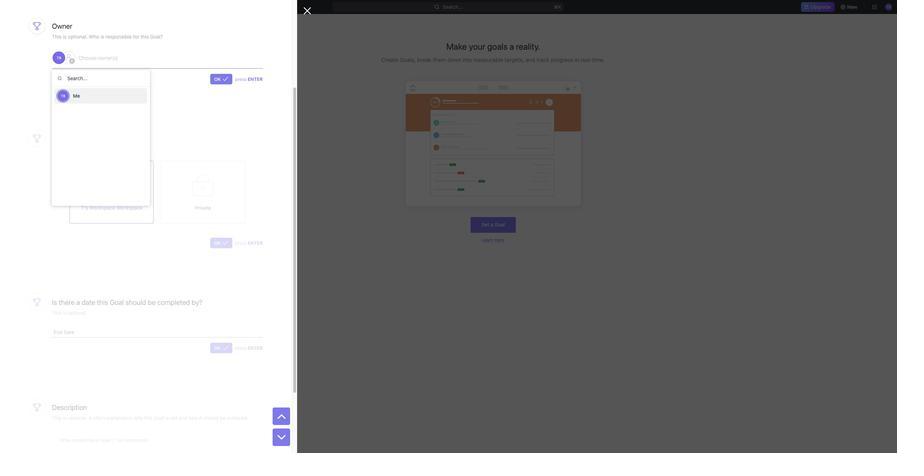 Task type: vqa. For each thing, say whether or not it's contained in the screenshot.
the press enter related to Owner
yes



Task type: describe. For each thing, give the bounding box(es) containing it.
tree inside sidebar navigation
[[3, 146, 86, 240]]

press enter for is there a date this goal should be completed by?
[[235, 346, 263, 351]]

break
[[417, 57, 431, 63]]

in
[[575, 57, 579, 63]]

date
[[82, 299, 95, 307]]

upgrade link
[[801, 2, 835, 12]]

into
[[463, 57, 472, 63]]

there
[[59, 299, 75, 307]]

completed
[[157, 299, 190, 307]]

search...
[[443, 4, 463, 10]]

measurable
[[474, 57, 503, 63]]

by?
[[192, 299, 203, 307]]

⌘k
[[554, 4, 562, 10]]

ok for owner
[[214, 76, 221, 82]]

t's
[[81, 205, 88, 211]]

2 workspace from the left
[[117, 205, 142, 211]]

t's workspace workspace
[[81, 205, 142, 211]]

more
[[494, 237, 504, 243]]

this
[[97, 299, 108, 307]]

is
[[52, 299, 57, 307]]

2 ok button from the top
[[210, 238, 232, 248]]

goals
[[487, 41, 508, 52]]

goals,
[[400, 57, 416, 63]]

owner(s)
[[98, 55, 118, 61]]

and
[[526, 57, 535, 63]]

new button
[[837, 1, 862, 13]]

should
[[126, 299, 146, 307]]

1 workspace from the left
[[89, 205, 115, 211]]

is there a date this goal should be completed by?
[[52, 299, 203, 307]]

progress
[[551, 57, 573, 63]]

reality.
[[516, 41, 540, 52]]

press for owner
[[235, 76, 247, 82]]

make your goals a reality.
[[446, 41, 540, 52]]

new
[[847, 4, 858, 10]]

create goals, break them down into measurable targets, and track progress in real-time.
[[381, 57, 605, 63]]

0 vertical spatial goal
[[495, 222, 505, 228]]

targets,
[[505, 57, 524, 63]]



Task type: locate. For each thing, give the bounding box(es) containing it.
1 press from the top
[[235, 76, 247, 82]]

3 enter from the top
[[248, 346, 263, 351]]

dialog
[[0, 0, 311, 454]]

1 horizontal spatial goal
[[495, 222, 505, 228]]

press enter
[[235, 76, 263, 82], [235, 240, 263, 246], [235, 346, 263, 351]]

3 press enter from the top
[[235, 346, 263, 351]]

upgrade
[[811, 4, 831, 10]]

2 vertical spatial press enter
[[235, 346, 263, 351]]

set a goal
[[481, 222, 505, 228]]

sidebar navigation
[[0, 14, 89, 454]]

1 press enter from the top
[[235, 76, 263, 82]]

enter for is there a date this goal should be completed by?
[[248, 346, 263, 351]]

1 vertical spatial goal
[[110, 299, 124, 307]]

tree
[[3, 146, 86, 240]]

0 horizontal spatial a
[[76, 299, 80, 307]]

0 vertical spatial ok
[[214, 76, 221, 82]]

tb
[[57, 56, 61, 60], [61, 94, 65, 98]]

1 vertical spatial press
[[235, 240, 247, 246]]

1 vertical spatial tb
[[61, 94, 65, 98]]

0 vertical spatial press
[[235, 76, 247, 82]]

1 vertical spatial ok
[[214, 240, 221, 246]]

0 vertical spatial press enter
[[235, 76, 263, 82]]

2 vertical spatial press
[[235, 346, 247, 351]]

2 horizontal spatial a
[[510, 41, 514, 52]]

1 horizontal spatial workspace
[[117, 205, 142, 211]]

ok button for owner
[[210, 74, 232, 84]]

2 vertical spatial ok
[[214, 346, 221, 351]]

tb inside dropdown button
[[57, 56, 61, 60]]

description
[[52, 404, 87, 412]]

1 ok button from the top
[[210, 74, 232, 84]]

owner
[[52, 22, 72, 30]]

make
[[446, 41, 467, 52]]

goal right "set"
[[495, 222, 505, 228]]

me
[[73, 93, 80, 99]]

a
[[510, 41, 514, 52], [491, 222, 493, 228], [76, 299, 80, 307]]

tb left me
[[61, 94, 65, 98]]

1 vertical spatial ok button
[[210, 238, 232, 248]]

Search... text field
[[52, 70, 150, 87]]

down
[[447, 57, 461, 63]]

ok button for is there a date this goal should be completed by?
[[210, 343, 232, 354]]

1 enter from the top
[[248, 76, 263, 82]]

goal right 'this' at the left of page
[[110, 299, 124, 307]]

3 ok button from the top
[[210, 343, 232, 354]]

track
[[537, 57, 550, 63]]

ok for is there a date this goal should be completed by?
[[214, 346, 221, 351]]

0 horizontal spatial workspace
[[89, 205, 115, 211]]

workspace
[[89, 205, 115, 211], [117, 205, 142, 211]]

enter
[[248, 76, 263, 82], [248, 240, 263, 246], [248, 346, 263, 351]]

0 vertical spatial a
[[510, 41, 514, 52]]

1 vertical spatial enter
[[248, 240, 263, 246]]

press
[[235, 76, 247, 82], [235, 240, 247, 246], [235, 346, 247, 351]]

2 vertical spatial a
[[76, 299, 80, 307]]

private
[[195, 205, 211, 211]]

create
[[381, 57, 398, 63]]

a left date
[[76, 299, 80, 307]]

0 vertical spatial ok button
[[210, 74, 232, 84]]

set
[[481, 222, 489, 228]]

press enter for owner
[[235, 76, 263, 82]]

dialog containing owner
[[0, 0, 311, 454]]

2 enter from the top
[[248, 240, 263, 246]]

2 press enter from the top
[[235, 240, 263, 246]]

1 horizontal spatial a
[[491, 222, 493, 228]]

goal
[[495, 222, 505, 228], [110, 299, 124, 307]]

3 press from the top
[[235, 346, 247, 351]]

ok
[[214, 76, 221, 82], [214, 240, 221, 246], [214, 346, 221, 351]]

a right "set"
[[491, 222, 493, 228]]

tb button
[[52, 51, 76, 65]]

your
[[469, 41, 485, 52]]

tb left the choose
[[57, 56, 61, 60]]

learn
[[482, 237, 493, 243]]

3 ok from the top
[[214, 346, 221, 351]]

2 vertical spatial enter
[[248, 346, 263, 351]]

choose owner(s)
[[79, 55, 118, 61]]

choose
[[79, 55, 97, 61]]

learn more link
[[482, 237, 504, 243]]

0 horizontal spatial goal
[[110, 299, 124, 307]]

0 vertical spatial tb
[[57, 56, 61, 60]]

enter for owner
[[248, 76, 263, 82]]

1 vertical spatial a
[[491, 222, 493, 228]]

1 ok from the top
[[214, 76, 221, 82]]

2 ok from the top
[[214, 240, 221, 246]]

0 vertical spatial enter
[[248, 76, 263, 82]]

ok button
[[210, 74, 232, 84], [210, 238, 232, 248], [210, 343, 232, 354]]

2 vertical spatial ok button
[[210, 343, 232, 354]]

a up the targets,
[[510, 41, 514, 52]]

be
[[148, 299, 156, 307]]

press for is there a date this goal should be completed by?
[[235, 346, 247, 351]]

2 press from the top
[[235, 240, 247, 246]]

them
[[433, 57, 446, 63]]

time.
[[593, 57, 605, 63]]

learn more
[[482, 237, 504, 243]]

1 vertical spatial press enter
[[235, 240, 263, 246]]

real-
[[581, 57, 593, 63]]



